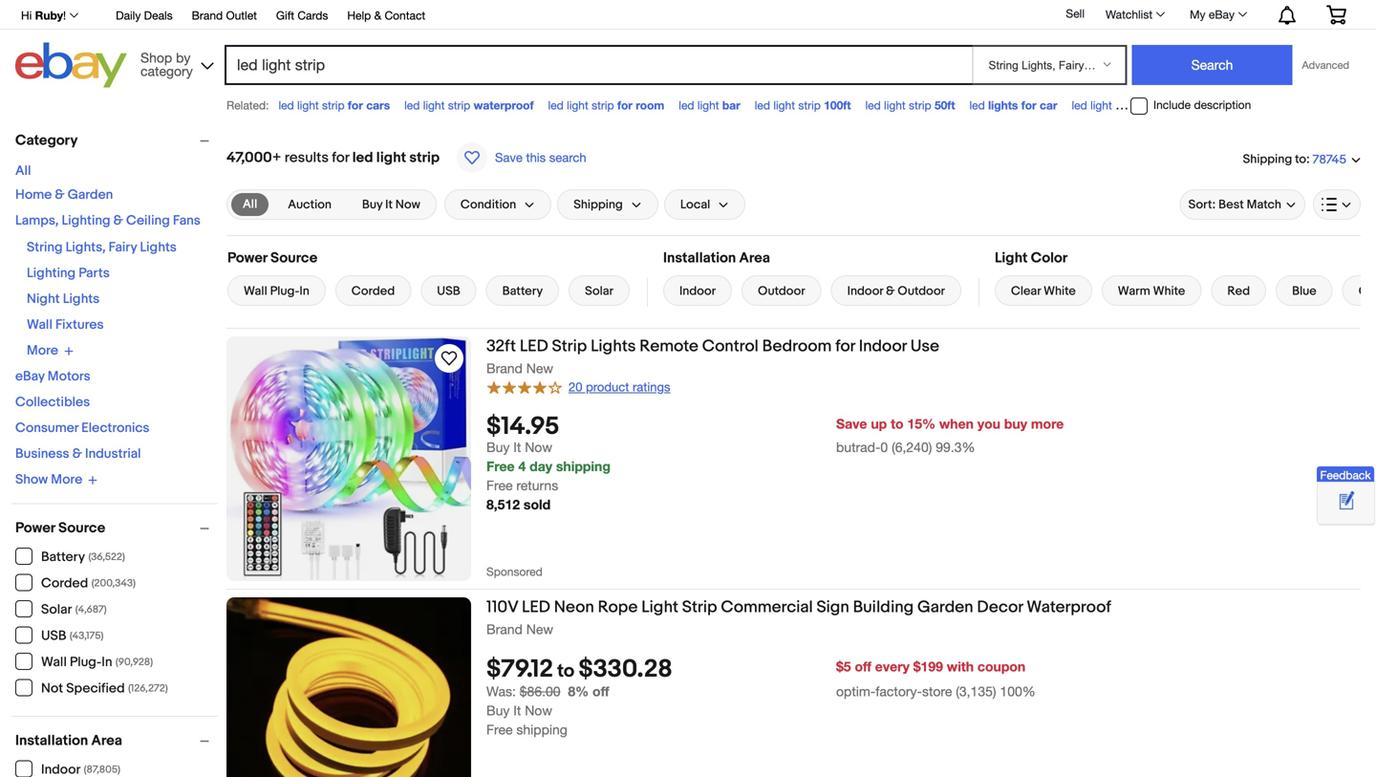 Task type: vqa. For each thing, say whether or not it's contained in the screenshot.
Wall Plug-In
yes



Task type: describe. For each thing, give the bounding box(es) containing it.
corded for corded
[[352, 284, 395, 299]]

it inside save up to 15% when you buy more buy it now
[[514, 439, 521, 455]]

white for clear white
[[1044, 284, 1076, 299]]

now inside optim-factory-store (3,135) 100% buy it now free shipping
[[525, 703, 552, 719]]

include description
[[1154, 98, 1251, 111]]

0 vertical spatial it
[[385, 197, 393, 212]]

(87,805)
[[82, 764, 120, 776]]

shipping for shipping to : 78745
[[1243, 152, 1293, 167]]

0 horizontal spatial power source
[[15, 520, 105, 537]]

best
[[1219, 197, 1244, 212]]

1 horizontal spatial light
[[995, 249, 1028, 267]]

(126,272)
[[128, 682, 168, 695]]

(36,522)
[[88, 551, 125, 563]]

0 horizontal spatial all
[[15, 163, 31, 179]]

shipping inside optim-factory-store (3,135) 100% buy it now free shipping
[[517, 722, 568, 738]]

cards
[[298, 9, 328, 22]]

rope
[[598, 597, 638, 617]]

contact
[[385, 9, 426, 22]]

help & contact link
[[347, 6, 426, 27]]

& up fairy
[[113, 213, 123, 229]]

to inside save up to 15% when you buy more buy it now
[[891, 416, 904, 432]]

remote
[[640, 336, 699, 357]]

0 vertical spatial more
[[27, 343, 58, 359]]

to for $330.28
[[557, 660, 575, 683]]

1 free from the top
[[487, 458, 515, 474]]

buy inside save up to 15% when you buy more buy it now
[[487, 439, 510, 455]]

light for led light strip outdoor
[[1091, 98, 1112, 112]]

brand inside 110v led neon rope light strip  commercial sign building garden decor waterproof brand new
[[487, 621, 523, 637]]

gift cards
[[276, 9, 328, 22]]

110v led neon rope light strip  commercial sign building garden decor waterproof link
[[487, 597, 1361, 621]]

ebay motors collectibles consumer electronics business & industrial
[[15, 368, 150, 462]]

was:
[[487, 684, 516, 699]]

car
[[1040, 98, 1058, 112]]

strip for led light strip waterproof
[[448, 98, 471, 112]]

strip inside 110v led neon rope light strip  commercial sign building garden decor waterproof brand new
[[682, 597, 717, 617]]

returns
[[517, 478, 558, 493]]

solar link
[[569, 275, 630, 306]]

light inside main content
[[376, 149, 406, 166]]

32ft led strip lights remote control bedroom for indoor use image
[[227, 338, 471, 580]]

indoor for indoor
[[680, 284, 716, 299]]

category button
[[15, 132, 218, 149]]

1 vertical spatial area
[[91, 732, 122, 749]]

0 vertical spatial now
[[396, 197, 420, 212]]

shop
[[141, 50, 172, 65]]

0 horizontal spatial power
[[15, 520, 55, 537]]

optim-factory-store (3,135) 100% buy it now free shipping
[[487, 684, 1036, 738]]

butrad-0 (6,240) 99.3% free 4 day shipping free returns 8,512 sold
[[487, 439, 975, 512]]

sold
[[524, 497, 551, 512]]

related:
[[227, 98, 269, 112]]

100%
[[1000, 684, 1036, 699]]

0 vertical spatial lighting
[[62, 213, 110, 229]]

buy inside optim-factory-store (3,135) 100% buy it now free shipping
[[487, 703, 510, 719]]

corded for corded (200,343)
[[41, 575, 88, 592]]

led for led light bar
[[679, 98, 694, 112]]

outdoor link
[[742, 275, 822, 306]]

1 vertical spatial off
[[593, 684, 609, 699]]

category
[[141, 63, 193, 79]]

& for home
[[55, 187, 65, 203]]

listing options selector. list view selected. image
[[1322, 197, 1353, 212]]

day
[[530, 458, 552, 474]]

fans
[[173, 213, 201, 229]]

47,000 + results for led light strip
[[227, 149, 440, 166]]

battery (36,522)
[[41, 549, 125, 565]]

battery for battery (36,522)
[[41, 549, 85, 565]]

home & garden
[[15, 187, 113, 203]]

for for 47,000 + results for led light strip
[[332, 149, 349, 166]]

lights for string
[[140, 239, 177, 256]]

shop by category
[[141, 50, 193, 79]]

1 outdoor from the left
[[758, 284, 805, 299]]

light for led light strip waterproof
[[423, 98, 445, 112]]

gift
[[276, 9, 294, 22]]

47,000
[[227, 149, 272, 166]]

watchlist
[[1106, 8, 1153, 21]]

local
[[680, 197, 710, 212]]

building
[[853, 597, 914, 617]]

(43,175)
[[70, 630, 104, 642]]

white for warm white
[[1153, 284, 1186, 299]]

led for neon
[[522, 597, 550, 617]]

consumer electronics link
[[15, 420, 150, 436]]

search
[[549, 150, 586, 165]]

cars
[[366, 98, 390, 112]]

1 vertical spatial source
[[58, 520, 105, 537]]

night
[[27, 291, 60, 307]]

$5 off every $199 with coupon was: $86.00 8% off
[[487, 659, 1026, 699]]

plug- for wall plug-in
[[270, 284, 300, 299]]

brand inside 32ft led strip lights remote control bedroom for indoor use brand new
[[487, 360, 523, 376]]

string lights, fairy lights lighting parts night lights wall fixtures
[[27, 239, 177, 333]]

shop by category banner
[[11, 0, 1361, 93]]

$5
[[836, 659, 851, 675]]

led light strip outdoor
[[1072, 98, 1185, 112]]

auction link
[[276, 193, 343, 216]]

0 vertical spatial off
[[855, 659, 872, 675]]

light for led light strip 50ft
[[884, 98, 906, 112]]

for for led light strip for room
[[617, 98, 633, 112]]

fairy
[[109, 239, 137, 256]]

lighting inside string lights, fairy lights lighting parts night lights wall fixtures
[[27, 265, 76, 281]]

led light strip for room
[[548, 98, 665, 112]]

$14.95
[[487, 412, 560, 442]]

ebay inside account navigation
[[1209, 8, 1235, 21]]

32ft led strip lights remote control bedroom for indoor use link
[[487, 336, 1361, 360]]

50ft
[[935, 98, 955, 112]]

watch 32ft led strip lights remote control bedroom for indoor use image
[[438, 347, 461, 370]]

brand outlet link
[[192, 6, 257, 27]]

save for this
[[495, 150, 523, 165]]

1 horizontal spatial power
[[227, 249, 267, 267]]

Search for anything text field
[[227, 47, 969, 83]]

strip for led light strip for cars
[[322, 98, 345, 112]]

usb (43,175)
[[41, 628, 104, 644]]

solar (4,687)
[[41, 602, 107, 618]]

32ft led strip lights remote control bedroom for indoor use brand new
[[487, 336, 940, 376]]

show more
[[15, 472, 82, 488]]

this
[[526, 150, 546, 165]]

with
[[947, 659, 974, 675]]

usb for usb (43,175)
[[41, 628, 66, 644]]

free for butrad-0 (6,240) 99.3% free 4 day shipping free returns 8,512 sold
[[487, 478, 513, 493]]

gre
[[1359, 284, 1376, 299]]

free for optim-factory-store (3,135) 100% buy it now free shipping
[[487, 722, 513, 738]]

parts
[[79, 265, 110, 281]]

led light bar
[[679, 98, 741, 112]]

coupon
[[978, 659, 1026, 675]]

more
[[1031, 416, 1064, 432]]

brand inside brand outlet link
[[192, 9, 223, 22]]

your shopping cart image
[[1326, 5, 1348, 24]]

to for :
[[1295, 152, 1307, 167]]

description
[[1194, 98, 1251, 111]]

strip up buy it now link
[[409, 149, 440, 166]]

lights for 32ft
[[591, 336, 636, 357]]

wall plug-in
[[244, 284, 309, 299]]

fixtures
[[55, 317, 104, 333]]

results
[[285, 149, 329, 166]]

electronics
[[81, 420, 150, 436]]

neon
[[554, 597, 594, 617]]

15%
[[908, 416, 936, 432]]

brand outlet
[[192, 9, 257, 22]]

new inside 32ft led strip lights remote control bedroom for indoor use brand new
[[526, 360, 553, 376]]

indoor & outdoor
[[848, 284, 945, 299]]

main content containing $14.95
[[227, 122, 1376, 777]]

ruby
[[35, 9, 63, 22]]

32ft led strip lights remote control bedroom for indoor use heading
[[487, 336, 940, 357]]

20
[[569, 380, 583, 394]]

1 vertical spatial lights
[[63, 291, 100, 307]]

local button
[[664, 189, 746, 220]]

every
[[875, 659, 910, 675]]

led for led lights for car
[[970, 98, 985, 112]]

strip for led light strip 50ft
[[909, 98, 932, 112]]

light for led light strip for room
[[567, 98, 589, 112]]

hi ruby !
[[21, 9, 66, 22]]

$86.00
[[520, 684, 561, 699]]

led down cars
[[352, 149, 373, 166]]

string lights, fairy lights link
[[27, 239, 177, 256]]

for left car
[[1022, 98, 1037, 112]]

waterproof
[[1027, 597, 1112, 617]]



Task type: locate. For each thing, give the bounding box(es) containing it.
0 vertical spatial installation
[[663, 249, 736, 267]]

ratings
[[633, 380, 670, 394]]

0 vertical spatial power source
[[227, 249, 318, 267]]

wall plug-in (90,928)
[[41, 654, 153, 671]]

consumer
[[15, 420, 78, 436]]

feedback
[[1320, 468, 1371, 482]]

clear white
[[1011, 284, 1076, 299]]

light left bar on the top
[[698, 98, 719, 112]]

led light strip 100ft
[[755, 98, 851, 112]]

shipping for shipping
[[574, 197, 623, 212]]

for inside 32ft led strip lights remote control bedroom for indoor use brand new
[[836, 336, 855, 357]]

& inside ebay motors collectibles consumer electronics business & industrial
[[72, 446, 82, 462]]

all link up home
[[15, 163, 31, 179]]

solar for solar
[[585, 284, 614, 299]]

light for led light bar
[[698, 98, 719, 112]]

for for led light strip for cars
[[348, 98, 363, 112]]

1 vertical spatial now
[[525, 439, 552, 455]]

110v led neon rope light strip  commercial sign building garden decor waterproof heading
[[487, 597, 1112, 617]]

light up clear
[[995, 249, 1028, 267]]

brand left the outlet
[[192, 9, 223, 22]]

lamps, lighting & ceiling fans
[[15, 213, 201, 229]]

led right 32ft
[[520, 336, 548, 357]]

20 product ratings
[[569, 380, 670, 394]]

plug- down (43,175)
[[70, 654, 102, 671]]

led right waterproof
[[548, 98, 564, 112]]

lights down ceiling
[[140, 239, 177, 256]]

plug- inside 'link'
[[270, 284, 300, 299]]

1 vertical spatial light
[[642, 597, 679, 617]]

Sponsored text field
[[487, 543, 552, 581]]

2 white from the left
[[1153, 284, 1186, 299]]

main content
[[227, 122, 1376, 777]]

new up $79.12
[[526, 621, 553, 637]]

0 horizontal spatial solar
[[41, 602, 72, 618]]

8,512
[[487, 497, 520, 512]]

100ft
[[824, 98, 851, 112]]

0 horizontal spatial lights
[[63, 291, 100, 307]]

led for led light strip 50ft
[[865, 98, 881, 112]]

industrial
[[85, 446, 141, 462]]

0 vertical spatial light
[[995, 249, 1028, 267]]

2 free from the top
[[487, 478, 513, 493]]

strip for led light strip for room
[[592, 98, 614, 112]]

save inside save up to 15% when you buy more buy it now
[[836, 416, 867, 432]]

solar inside main content
[[585, 284, 614, 299]]

installation area up indoor link
[[663, 249, 770, 267]]

plug- left "corded" 'link'
[[270, 284, 300, 299]]

led right 110v
[[522, 597, 550, 617]]

lighting parts link
[[27, 265, 110, 281]]

indoor inside 32ft led strip lights remote control bedroom for indoor use brand new
[[859, 336, 907, 357]]

0 vertical spatial corded
[[352, 284, 395, 299]]

power source button
[[15, 520, 218, 537]]

0 vertical spatial new
[[526, 360, 553, 376]]

0 vertical spatial buy
[[362, 197, 383, 212]]

strip left cars
[[322, 98, 345, 112]]

1 vertical spatial new
[[526, 621, 553, 637]]

my
[[1190, 8, 1206, 21]]

to inside shipping to : 78745
[[1295, 152, 1307, 167]]

all inside main content
[[243, 197, 257, 212]]

it up 4
[[514, 439, 521, 455]]

0 horizontal spatial strip
[[552, 336, 587, 357]]

0
[[881, 439, 888, 455]]

0 horizontal spatial usb
[[41, 628, 66, 644]]

source inside main content
[[271, 249, 318, 267]]

& right help
[[374, 9, 382, 22]]

0 horizontal spatial outdoor
[[758, 284, 805, 299]]

strip left waterproof
[[448, 98, 471, 112]]

power
[[227, 249, 267, 267], [15, 520, 55, 537]]

buy down 'was:'
[[487, 703, 510, 719]]

110v led neon rope light strip  commercial sign building garden decor waterproof brand new
[[487, 597, 1112, 637]]

1 vertical spatial corded
[[41, 575, 88, 592]]

strip left outdoor
[[1116, 98, 1138, 112]]

1 vertical spatial buy
[[487, 439, 510, 455]]

1 white from the left
[[1044, 284, 1076, 299]]

1 horizontal spatial white
[[1153, 284, 1186, 299]]

advanced
[[1302, 59, 1350, 71]]

2 horizontal spatial lights
[[591, 336, 636, 357]]

buy up the 8,512
[[487, 439, 510, 455]]

strip inside 32ft led strip lights remote control bedroom for indoor use brand new
[[552, 336, 587, 357]]

ebay inside ebay motors collectibles consumer electronics business & industrial
[[15, 368, 45, 385]]

battery inside battery link
[[502, 284, 543, 299]]

solar up usb (43,175)
[[41, 602, 72, 618]]

0 vertical spatial area
[[739, 249, 770, 267]]

power down show
[[15, 520, 55, 537]]

(87,805) link
[[15, 760, 120, 777]]

1 vertical spatial in
[[102, 654, 112, 671]]

0 vertical spatial led
[[520, 336, 548, 357]]

bar
[[722, 98, 741, 112]]

led light strip 50ft
[[865, 98, 955, 112]]

shop by category button
[[132, 43, 218, 84]]

light for led light strip for cars
[[297, 98, 319, 112]]

indoor up 32ft led strip lights remote control bedroom for indoor use link
[[848, 284, 883, 299]]

string
[[27, 239, 63, 256]]

led for led light strip for room
[[548, 98, 564, 112]]

decor
[[977, 597, 1023, 617]]

now inside save up to 15% when you buy more buy it now
[[525, 439, 552, 455]]

0 vertical spatial save
[[495, 150, 523, 165]]

1 horizontal spatial in
[[300, 284, 309, 299]]

for
[[348, 98, 363, 112], [617, 98, 633, 112], [1022, 98, 1037, 112], [332, 149, 349, 166], [836, 336, 855, 357]]

1 horizontal spatial shipping
[[1243, 152, 1293, 167]]

light inside 110v led neon rope light strip  commercial sign building garden decor waterproof brand new
[[642, 597, 679, 617]]

wall inside string lights, fairy lights lighting parts night lights wall fixtures
[[27, 317, 52, 333]]

0 vertical spatial installation area
[[663, 249, 770, 267]]

warm
[[1118, 284, 1151, 299]]

all up home
[[15, 163, 31, 179]]

led inside 110v led neon rope light strip  commercial sign building garden decor waterproof brand new
[[522, 597, 550, 617]]

save inside button
[[495, 150, 523, 165]]

off right $5
[[855, 659, 872, 675]]

light
[[297, 98, 319, 112], [423, 98, 445, 112], [567, 98, 589, 112], [698, 98, 719, 112], [774, 98, 795, 112], [884, 98, 906, 112], [1091, 98, 1112, 112], [376, 149, 406, 166]]

sponsored
[[487, 565, 543, 578]]

save
[[495, 150, 523, 165], [836, 416, 867, 432]]

led for led light strip 100ft
[[755, 98, 770, 112]]

corded inside 'link'
[[352, 284, 395, 299]]

0 vertical spatial shipping
[[556, 458, 611, 474]]

0 horizontal spatial installation area
[[15, 732, 122, 749]]

1 horizontal spatial usb
[[437, 284, 460, 299]]

indoor up 32ft led strip lights remote control bedroom for indoor use 'heading'
[[680, 284, 716, 299]]

1 vertical spatial free
[[487, 478, 513, 493]]

led right room on the top of page
[[679, 98, 694, 112]]

garden up lamps, lighting & ceiling fans link
[[68, 187, 113, 203]]

1 vertical spatial ebay
[[15, 368, 45, 385]]

0 vertical spatial in
[[300, 284, 309, 299]]

free down 'was:'
[[487, 722, 513, 738]]

shipping inside shipping to : 78745
[[1243, 152, 1293, 167]]

to inside $79.12 to $330.28
[[557, 660, 575, 683]]

wall inside 'link'
[[244, 284, 267, 299]]

for right results
[[332, 149, 349, 166]]

1 horizontal spatial solar
[[585, 284, 614, 299]]

1 vertical spatial power source
[[15, 520, 105, 537]]

account navigation
[[11, 0, 1361, 30]]

wall down night
[[27, 317, 52, 333]]

light up buy it now link
[[376, 149, 406, 166]]

category
[[15, 132, 78, 149]]

1 vertical spatial power
[[15, 520, 55, 537]]

warm white
[[1118, 284, 1186, 299]]

1 horizontal spatial area
[[739, 249, 770, 267]]

indoor left the use
[[859, 336, 907, 357]]

strip for led light strip 100ft
[[798, 98, 821, 112]]

& right home
[[55, 187, 65, 203]]

1 horizontal spatial lights
[[140, 239, 177, 256]]

led right 100ft at right top
[[865, 98, 881, 112]]

0 horizontal spatial garden
[[68, 187, 113, 203]]

blue
[[1292, 284, 1317, 299]]

(3,135)
[[956, 684, 997, 699]]

strip down search for anything text field
[[592, 98, 614, 112]]

1 vertical spatial more
[[51, 472, 82, 488]]

2 vertical spatial wall
[[41, 654, 67, 671]]

None submit
[[1132, 45, 1293, 85]]

condition
[[461, 197, 516, 212]]

light right car
[[1091, 98, 1112, 112]]

1 horizontal spatial save
[[836, 416, 867, 432]]

free left 4
[[487, 458, 515, 474]]

ebay right my
[[1209, 8, 1235, 21]]

save for up
[[836, 416, 867, 432]]

now up day
[[525, 439, 552, 455]]

battery up corded (200,343)
[[41, 549, 85, 565]]

2 vertical spatial lights
[[591, 336, 636, 357]]

auction
[[288, 197, 332, 212]]

usb left (43,175)
[[41, 628, 66, 644]]

led right bar on the top
[[755, 98, 770, 112]]

garden left "decor"
[[918, 597, 974, 617]]

garden inside 110v led neon rope light strip  commercial sign building garden decor waterproof brand new
[[918, 597, 974, 617]]

solar right battery link
[[585, 284, 614, 299]]

1 vertical spatial strip
[[682, 597, 717, 617]]

& inside account navigation
[[374, 9, 382, 22]]

clear
[[1011, 284, 1041, 299]]

110v
[[487, 597, 518, 617]]

more
[[27, 343, 58, 359], [51, 472, 82, 488]]

2 vertical spatial to
[[557, 660, 575, 683]]

led for led light strip for cars
[[279, 98, 294, 112]]

daily deals link
[[116, 6, 173, 27]]

1 vertical spatial brand
[[487, 360, 523, 376]]

off right 8%
[[593, 684, 609, 699]]

led for strip
[[520, 336, 548, 357]]

ebay down more button
[[15, 368, 45, 385]]

1 vertical spatial shipping
[[517, 722, 568, 738]]

now left condition
[[396, 197, 420, 212]]

1 horizontal spatial outdoor
[[898, 284, 945, 299]]

butrad-
[[836, 439, 881, 455]]

0 vertical spatial all
[[15, 163, 31, 179]]

installation up (87,805) "link"
[[15, 732, 88, 749]]

1 vertical spatial led
[[522, 597, 550, 617]]

lights
[[140, 239, 177, 256], [63, 291, 100, 307], [591, 336, 636, 357]]

led for led light strip waterproof
[[404, 98, 420, 112]]

1 vertical spatial to
[[891, 416, 904, 432]]

2 horizontal spatial to
[[1295, 152, 1307, 167]]

gift cards link
[[276, 6, 328, 27]]

free up the 8,512
[[487, 478, 513, 493]]

to up 8%
[[557, 660, 575, 683]]

light up results
[[297, 98, 319, 112]]

0 horizontal spatial off
[[593, 684, 609, 699]]

1 horizontal spatial off
[[855, 659, 872, 675]]

light right cars
[[423, 98, 445, 112]]

1 horizontal spatial installation
[[663, 249, 736, 267]]

lights inside 32ft led strip lights remote control bedroom for indoor use brand new
[[591, 336, 636, 357]]

white
[[1044, 284, 1076, 299], [1153, 284, 1186, 299]]

wall for wall plug-in
[[244, 284, 267, 299]]

corded (200,343)
[[41, 575, 136, 592]]

daily deals
[[116, 9, 173, 22]]

1 horizontal spatial power source
[[227, 249, 318, 267]]

0 horizontal spatial light
[[642, 597, 679, 617]]

0 horizontal spatial battery
[[41, 549, 85, 565]]

(200,343)
[[91, 577, 136, 590]]

strip up 20
[[552, 336, 587, 357]]

ceiling
[[126, 213, 170, 229]]

1 vertical spatial shipping
[[574, 197, 623, 212]]

all link down the 47,000
[[231, 193, 269, 216]]

& up 32ft led strip lights remote control bedroom for indoor use link
[[886, 284, 895, 299]]

home
[[15, 187, 52, 203]]

led right car
[[1072, 98, 1087, 112]]

0 vertical spatial wall
[[244, 284, 267, 299]]

1 vertical spatial installation area
[[15, 732, 122, 749]]

in for wall plug-in (90,928)
[[102, 654, 112, 671]]

0 vertical spatial brand
[[192, 9, 223, 22]]

light right rope
[[642, 597, 679, 617]]

1 horizontal spatial corded
[[352, 284, 395, 299]]

0 horizontal spatial installation
[[15, 732, 88, 749]]

(6,240)
[[892, 439, 932, 455]]

it inside optim-factory-store (3,135) 100% buy it now free shipping
[[514, 703, 521, 719]]

in for wall plug-in
[[300, 284, 309, 299]]

new inside 110v led neon rope light strip  commercial sign building garden decor waterproof brand new
[[526, 621, 553, 637]]

lighting up lights,
[[62, 213, 110, 229]]

to right 'up'
[[891, 416, 904, 432]]

1 horizontal spatial strip
[[682, 597, 717, 617]]

3 free from the top
[[487, 722, 513, 738]]

now down "$86.00"
[[525, 703, 552, 719]]

indoor
[[680, 284, 716, 299], [848, 284, 883, 299], [859, 336, 907, 357]]

shipping right day
[[556, 458, 611, 474]]

outdoor
[[1141, 98, 1185, 112]]

area inside main content
[[739, 249, 770, 267]]

1 vertical spatial plug-
[[70, 654, 102, 671]]

usb for usb
[[437, 284, 460, 299]]

0 horizontal spatial all link
[[15, 163, 31, 179]]

0 vertical spatial to
[[1295, 152, 1307, 167]]

source up battery (36,522)
[[58, 520, 105, 537]]

shipping left :
[[1243, 152, 1293, 167]]

0 vertical spatial garden
[[68, 187, 113, 203]]

buy it now link
[[351, 193, 432, 216]]

$330.28
[[579, 655, 673, 685]]

product
[[586, 380, 629, 394]]

1 horizontal spatial garden
[[918, 597, 974, 617]]

outdoor up bedroom
[[758, 284, 805, 299]]

1 new from the top
[[526, 360, 553, 376]]

shipping down search
[[574, 197, 623, 212]]

0 vertical spatial strip
[[552, 336, 587, 357]]

sign
[[817, 597, 850, 617]]

room
[[636, 98, 665, 112]]

battery for battery
[[502, 284, 543, 299]]

All selected text field
[[243, 196, 257, 213]]

wall for wall plug-in (90,928)
[[41, 654, 67, 671]]

match
[[1247, 197, 1282, 212]]

night lights link
[[27, 291, 100, 307]]

0 vertical spatial battery
[[502, 284, 543, 299]]

1 vertical spatial garden
[[918, 597, 974, 617]]

not
[[41, 681, 63, 697]]

0 vertical spatial ebay
[[1209, 8, 1235, 21]]

source up wall plug-in 'link'
[[271, 249, 318, 267]]

shipping inside 'dropdown button'
[[574, 197, 623, 212]]

led inside 32ft led strip lights remote control bedroom for indoor use brand new
[[520, 336, 548, 357]]

:
[[1307, 152, 1310, 167]]

0 horizontal spatial in
[[102, 654, 112, 671]]

factory-
[[876, 684, 922, 699]]

wall fixtures link
[[27, 317, 104, 333]]

shipping down "$86.00"
[[517, 722, 568, 738]]

1 horizontal spatial battery
[[502, 284, 543, 299]]

my ebay link
[[1180, 3, 1256, 26]]

0 horizontal spatial to
[[557, 660, 575, 683]]

1 vertical spatial it
[[514, 439, 521, 455]]

you
[[978, 416, 1001, 432]]

area up (87,805)
[[91, 732, 122, 749]]

corded up 'solar (4,687)'
[[41, 575, 88, 592]]

power source up battery (36,522)
[[15, 520, 105, 537]]

shipping inside butrad-0 (6,240) 99.3% free 4 day shipping free returns 8,512 sold
[[556, 458, 611, 474]]

2 outdoor from the left
[[898, 284, 945, 299]]

my ebay
[[1190, 8, 1235, 21]]

2 vertical spatial brand
[[487, 621, 523, 637]]

collectibles link
[[15, 394, 90, 411]]

lamps,
[[15, 213, 59, 229]]

free inside optim-factory-store (3,135) 100% buy it now free shipping
[[487, 722, 513, 738]]

led for led light strip outdoor
[[1072, 98, 1087, 112]]

power source inside main content
[[227, 249, 318, 267]]

none submit inside shop by category banner
[[1132, 45, 1293, 85]]

in up not specified (126,272)
[[102, 654, 112, 671]]

outdoor up the use
[[898, 284, 945, 299]]

0 vertical spatial power
[[227, 249, 267, 267]]

for left room on the top of page
[[617, 98, 633, 112]]

strip left 'commercial'
[[682, 597, 717, 617]]

battery up 32ft
[[502, 284, 543, 299]]

110v led neon rope light strip  commercial sign building garden decor waterproof image
[[227, 597, 471, 777]]

it down 'was:'
[[514, 703, 521, 719]]

advanced link
[[1293, 46, 1359, 84]]

power up wall plug-in 'link'
[[227, 249, 267, 267]]

waterproof
[[474, 98, 534, 112]]

1 horizontal spatial all link
[[231, 193, 269, 216]]

2 vertical spatial now
[[525, 703, 552, 719]]

led light strip for cars
[[279, 98, 390, 112]]

save left this
[[495, 150, 523, 165]]

usb up watch 32ft led strip lights remote control bedroom for indoor use image in the top of the page
[[437, 284, 460, 299]]

0 horizontal spatial plug-
[[70, 654, 102, 671]]

0 horizontal spatial corded
[[41, 575, 88, 592]]

0 horizontal spatial ebay
[[15, 368, 45, 385]]

& for indoor
[[886, 284, 895, 299]]

0 horizontal spatial save
[[495, 150, 523, 165]]

led light strip waterproof
[[404, 98, 534, 112]]

power source up wall plug-in 'link'
[[227, 249, 318, 267]]

light down search for anything text field
[[567, 98, 589, 112]]

2 vertical spatial buy
[[487, 703, 510, 719]]

0 horizontal spatial white
[[1044, 284, 1076, 299]]

new up 20 product ratings link
[[526, 360, 553, 376]]

0 horizontal spatial area
[[91, 732, 122, 749]]

strip left 50ft
[[909, 98, 932, 112]]

up
[[871, 416, 887, 432]]

sort: best match
[[1189, 197, 1282, 212]]

more up ebay motors link
[[27, 343, 58, 359]]

1 horizontal spatial installation area
[[663, 249, 770, 267]]

indoor for indoor & outdoor
[[848, 284, 883, 299]]

lights up fixtures
[[63, 291, 100, 307]]

wall
[[244, 284, 267, 299], [27, 317, 52, 333], [41, 654, 67, 671]]

plug-
[[270, 284, 300, 299], [70, 654, 102, 671]]

buy
[[362, 197, 383, 212], [487, 439, 510, 455], [487, 703, 510, 719]]

include
[[1154, 98, 1191, 111]]

save up butrad-
[[836, 416, 867, 432]]

warm white link
[[1102, 275, 1202, 306]]

indoor link
[[663, 275, 732, 306]]

2 new from the top
[[526, 621, 553, 637]]

help & contact
[[347, 9, 426, 22]]

solar for solar (4,687)
[[41, 602, 72, 618]]

brand down 110v
[[487, 621, 523, 637]]

in left "corded" 'link'
[[300, 284, 309, 299]]

1 vertical spatial wall
[[27, 317, 52, 333]]

+
[[272, 149, 281, 166]]

more button
[[27, 343, 74, 359]]

78745
[[1313, 152, 1347, 167]]

led right cars
[[404, 98, 420, 112]]

led right related: at top
[[279, 98, 294, 112]]

lights up the product
[[591, 336, 636, 357]]

for right bedroom
[[836, 336, 855, 357]]

strip left 100ft at right top
[[798, 98, 821, 112]]

motors
[[48, 368, 90, 385]]

& for help
[[374, 9, 382, 22]]

more down business & industrial link
[[51, 472, 82, 488]]

light for led light strip 100ft
[[774, 98, 795, 112]]

wall up not
[[41, 654, 67, 671]]

in inside wall plug-in 'link'
[[300, 284, 309, 299]]

plug- for wall plug-in (90,928)
[[70, 654, 102, 671]]

to left 78745
[[1295, 152, 1307, 167]]

collectibles
[[15, 394, 90, 411]]

strip for led light strip outdoor
[[1116, 98, 1138, 112]]

buy down 47,000 + results for led light strip
[[362, 197, 383, 212]]

installation area up (87,805) "link"
[[15, 732, 122, 749]]



